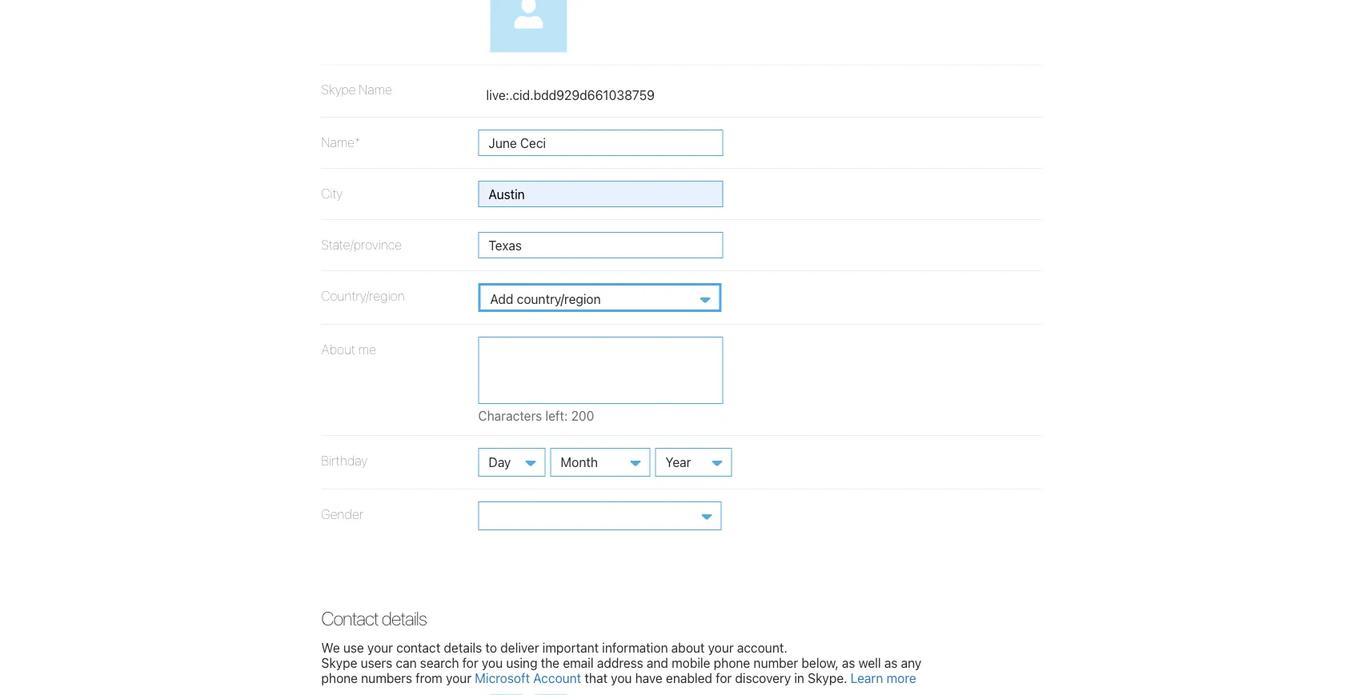 Task type: locate. For each thing, give the bounding box(es) containing it.
details up search
[[444, 641, 482, 656]]

phone
[[714, 656, 751, 671], [322, 671, 358, 687]]

0 horizontal spatial details
[[382, 608, 427, 630]]

use
[[343, 641, 364, 656]]

1 horizontal spatial for
[[716, 671, 732, 687]]

200
[[571, 408, 595, 423]]

your down search
[[446, 671, 472, 687]]

year
[[666, 455, 691, 470]]

skype left name
[[322, 82, 356, 97]]

skype
[[322, 82, 356, 97], [322, 656, 358, 671]]

account
[[534, 671, 582, 687]]

learn more link
[[851, 671, 917, 687]]

0 horizontal spatial you
[[482, 656, 503, 671]]

as up learn more link
[[885, 656, 898, 671]]

1 horizontal spatial as
[[885, 656, 898, 671]]

your
[[368, 641, 393, 656], [708, 641, 734, 656], [446, 671, 472, 687]]

you
[[482, 656, 503, 671], [611, 671, 632, 687]]

we
[[322, 641, 340, 656]]

below,
[[802, 656, 839, 671]]

1 skype from the top
[[322, 82, 356, 97]]

skype down the we
[[322, 656, 358, 671]]

country/region
[[322, 288, 405, 303]]

2 skype from the top
[[322, 656, 358, 671]]

day
[[489, 455, 511, 470]]

for right enabled
[[716, 671, 732, 687]]

account.
[[737, 641, 788, 656]]

1 horizontal spatial your
[[446, 671, 472, 687]]

gender
[[322, 507, 364, 522]]

you down to
[[482, 656, 503, 671]]

to
[[486, 641, 497, 656]]

month
[[561, 455, 598, 470]]

as left well
[[842, 656, 856, 671]]

contact
[[322, 608, 378, 630]]

your right about
[[708, 641, 734, 656]]

1 horizontal spatial details
[[444, 641, 482, 656]]

name*
[[322, 134, 361, 150]]

phone down account.
[[714, 656, 751, 671]]

status
[[478, 408, 669, 424]]

details inside we use your contact details to deliver important information about your account. skype users can search for you using the email address and mobile phone number below, as well as any phone numbers from your
[[444, 641, 482, 656]]

microsoft account link
[[475, 671, 582, 687]]

well
[[859, 656, 882, 671]]

0 vertical spatial skype
[[322, 82, 356, 97]]

have
[[636, 671, 663, 687]]

that
[[585, 671, 608, 687]]

for right search
[[463, 656, 479, 671]]

for inside we use your contact details to deliver important information about your account. skype users can search for you using the email address and mobile phone number below, as well as any phone numbers from your
[[463, 656, 479, 671]]

1 vertical spatial skype
[[322, 656, 358, 671]]

details up "contact"
[[382, 608, 427, 630]]

0 horizontal spatial phone
[[322, 671, 358, 687]]

your up users
[[368, 641, 393, 656]]

0 horizontal spatial for
[[463, 656, 479, 671]]

0 horizontal spatial your
[[368, 641, 393, 656]]

details
[[382, 608, 427, 630], [444, 641, 482, 656]]

country/region
[[517, 291, 601, 307]]

add
[[491, 291, 514, 307]]

0 horizontal spatial as
[[842, 656, 856, 671]]

about me
[[322, 342, 376, 357]]

2 horizontal spatial your
[[708, 641, 734, 656]]

1 vertical spatial details
[[444, 641, 482, 656]]

add country/region
[[491, 291, 601, 307]]

as
[[842, 656, 856, 671], [885, 656, 898, 671]]

you down the address
[[611, 671, 632, 687]]

birthday
[[322, 453, 368, 468]]

for
[[463, 656, 479, 671], [716, 671, 732, 687]]

left:
[[546, 408, 568, 423]]

from
[[416, 671, 443, 687]]

information
[[602, 641, 668, 656]]

phone down the we
[[322, 671, 358, 687]]

state/province
[[322, 237, 402, 252]]

0 vertical spatial details
[[382, 608, 427, 630]]

email
[[563, 656, 594, 671]]

we use your contact details to deliver important information about your account. skype users can search for you using the email address and mobile phone number below, as well as any phone numbers from your
[[322, 641, 922, 687]]



Task type: vqa. For each thing, say whether or not it's contained in the screenshot.
careers link
no



Task type: describe. For each thing, give the bounding box(es) containing it.
enabled
[[666, 671, 713, 687]]

1 horizontal spatial phone
[[714, 656, 751, 671]]

in
[[795, 671, 805, 687]]

contact details
[[322, 608, 427, 630]]

microsoft
[[475, 671, 530, 687]]

status containing characters left:
[[478, 408, 669, 424]]

you inside we use your contact details to deliver important information about your account. skype users can search for you using the email address and mobile phone number below, as well as any phone numbers from your
[[482, 656, 503, 671]]

Name* text field
[[478, 130, 724, 156]]

contact
[[397, 641, 441, 656]]

characters
[[478, 408, 542, 423]]

can
[[396, 656, 417, 671]]

discovery
[[735, 671, 791, 687]]

skype.
[[808, 671, 848, 687]]

1 as from the left
[[842, 656, 856, 671]]

using
[[506, 656, 538, 671]]

any
[[901, 656, 922, 671]]

search
[[420, 656, 459, 671]]

address
[[597, 656, 644, 671]]

about
[[672, 641, 705, 656]]

About me text field
[[478, 337, 724, 404]]

learn
[[851, 671, 884, 687]]

and
[[647, 656, 669, 671]]

skype inside we use your contact details to deliver important information about your account. skype users can search for you using the email address and mobile phone number below, as well as any phone numbers from your
[[322, 656, 358, 671]]

important
[[543, 641, 599, 656]]

1 horizontal spatial you
[[611, 671, 632, 687]]

City text field
[[478, 181, 724, 207]]

live:.cid.bdd929d661038759
[[487, 88, 655, 103]]

users
[[361, 656, 393, 671]]

about
[[322, 342, 356, 357]]

name
[[359, 82, 392, 97]]

skype name
[[322, 82, 392, 97]]

numbers
[[361, 671, 412, 687]]

2 as from the left
[[885, 656, 898, 671]]

microsoft account that you have enabled for discovery in skype. learn more
[[475, 671, 917, 687]]

State/province text field
[[478, 232, 724, 258]]

city
[[322, 186, 343, 201]]

number
[[754, 656, 799, 671]]

characters left: 200
[[478, 408, 595, 423]]

deliver
[[501, 641, 539, 656]]

me
[[359, 342, 376, 357]]

mobile
[[672, 656, 711, 671]]

more
[[887, 671, 917, 687]]

the
[[541, 656, 560, 671]]



